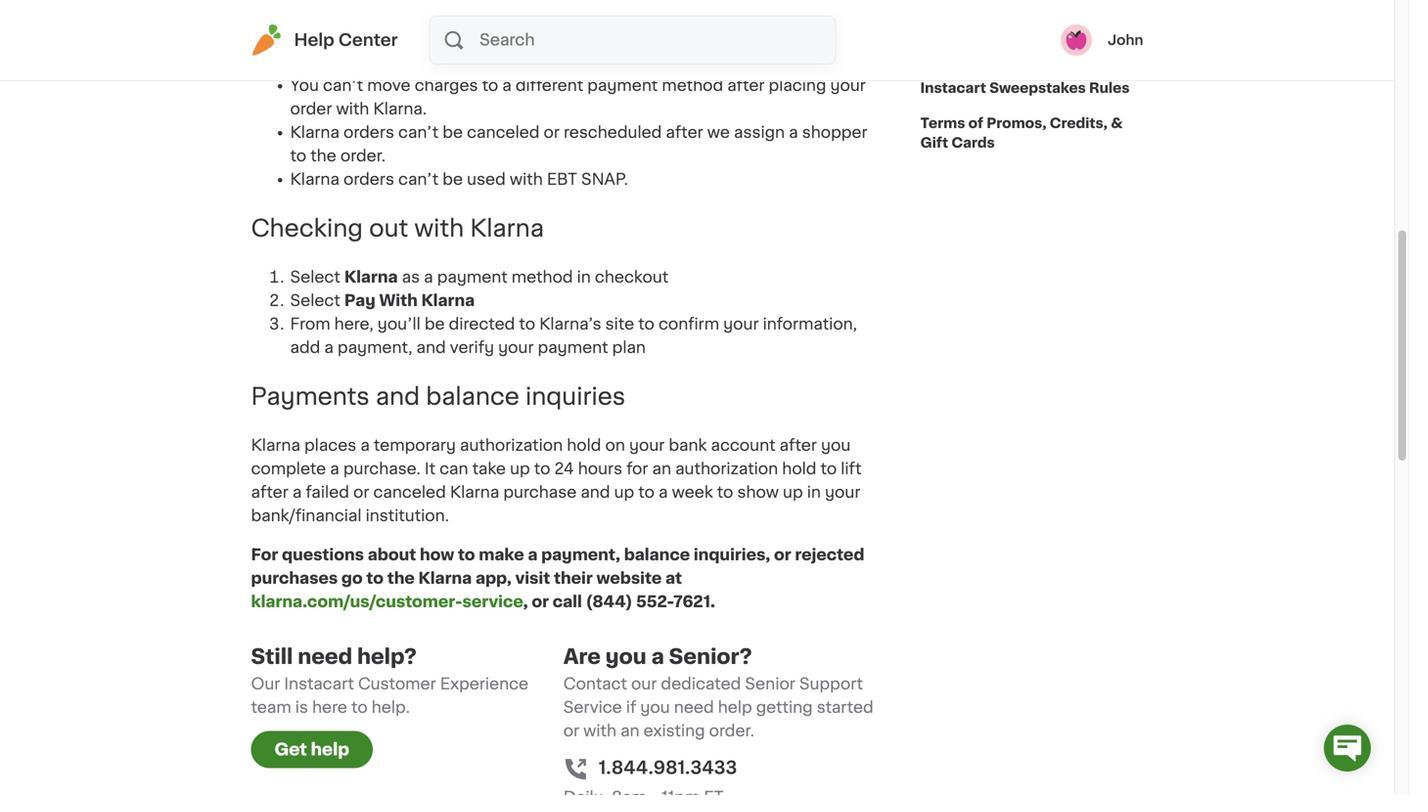 Task type: locate. For each thing, give the bounding box(es) containing it.
hold
[[567, 438, 601, 453], [782, 461, 817, 477]]

0 horizontal spatial up
[[510, 461, 530, 477]]

0 vertical spatial in
[[577, 270, 591, 285]]

order
[[290, 101, 332, 117]]

payment down klarna's
[[538, 340, 608, 356]]

up right take
[[510, 461, 530, 477]]

0 horizontal spatial hold
[[567, 438, 601, 453]]

order. down dedicated
[[709, 723, 754, 739]]

your down directed
[[498, 340, 534, 356]]

a up our
[[651, 647, 664, 667]]

orders up out
[[343, 172, 394, 188]]

canceled up "institution."
[[373, 485, 446, 500]]

Search search field
[[478, 17, 835, 64]]

method down methods.
[[662, 78, 723, 94]]

purchase down 24
[[503, 485, 577, 500]]

1 horizontal spatial help
[[718, 700, 752, 716]]

with left snap.
[[510, 172, 543, 188]]

in inside klarna places a temporary authorization hold on your bank account after you complete a purchase. it can take up to 24 hours for an authorization hold to lift after a failed or canceled klarna purchase and up to a week to show up in your bank/financial institution.
[[807, 485, 821, 500]]

payment, up "their"
[[541, 547, 620, 563]]

and down hours
[[581, 485, 610, 500]]

purchases down the prescriptions.
[[534, 31, 617, 47]]

to inside how to use ebt snap link
[[956, 11, 971, 24]]

with
[[336, 101, 369, 117], [510, 172, 543, 188], [414, 217, 464, 240], [583, 723, 616, 739]]

in right show
[[807, 485, 821, 500]]

plan
[[612, 340, 646, 356]]

rejected
[[795, 547, 864, 563]]

can't
[[343, 7, 384, 23], [323, 78, 363, 94], [398, 125, 439, 141], [398, 172, 439, 188]]

instacart
[[920, 81, 986, 95], [284, 676, 354, 692]]

experience
[[440, 676, 529, 692]]

0 horizontal spatial payment,
[[338, 340, 412, 356]]

2 may from the top
[[343, 54, 378, 70]]

an down the if at the left bottom
[[620, 723, 640, 739]]

0 vertical spatial select
[[290, 270, 340, 285]]

in
[[577, 270, 591, 285], [807, 485, 821, 500]]

1 vertical spatial orders
[[343, 172, 394, 188]]

0 horizontal spatial need
[[298, 647, 352, 667]]

1 vertical spatial order.
[[709, 723, 754, 739]]

failed
[[306, 485, 349, 500]]

at
[[621, 31, 636, 47], [665, 571, 682, 586]]

you right the if at the left bottom
[[640, 700, 670, 716]]

canceled down different
[[467, 125, 540, 141]]

an inside klarna places a temporary authorization hold on your bank account after you complete a purchase. it can take up to 24 hours for an authorization hold to lift after a failed or canceled klarna purchase and up to a week to show up in your bank/financial institution.
[[652, 461, 671, 477]]

for inside klarna places a temporary authorization hold on your bank account after you complete a purchase. it can take up to 24 hours for an authorization hold to lift after a failed or canceled klarna purchase and up to a week to show up in your bank/financial institution.
[[626, 461, 648, 477]]

0 vertical spatial instacart
[[920, 81, 986, 95]]

1 horizontal spatial canceled
[[467, 125, 540, 141]]

1 horizontal spatial purchases
[[534, 31, 617, 47]]

can't right you
[[323, 78, 363, 94]]

order. inside are you a senior? contact our dedicated senior support service if you need help getting started or with an existing order.
[[709, 723, 754, 739]]

to up charges
[[455, 7, 471, 23]]

authorization up take
[[460, 438, 563, 453]]

1 horizontal spatial balance
[[624, 547, 690, 563]]

or
[[544, 125, 560, 141], [353, 485, 369, 500], [774, 547, 791, 563], [532, 594, 549, 610], [563, 723, 579, 739]]

2 not from the top
[[382, 54, 408, 70]]

purchase.
[[343, 461, 421, 477]]

0 vertical spatial method
[[662, 78, 723, 94]]

method inside select klarna as a payment method in checkout select pay with klarna from here, you'll be directed to klarna's site to confirm your information, add a payment, and verify your payment plan
[[512, 270, 573, 285]]

1 vertical spatial the
[[387, 571, 415, 586]]

1 vertical spatial method
[[512, 270, 573, 285]]

0 vertical spatial the
[[310, 148, 336, 164]]

or right ,
[[532, 594, 549, 610]]

for right hours
[[626, 461, 648, 477]]

0 horizontal spatial an
[[620, 723, 640, 739]]

your
[[830, 78, 866, 94], [723, 317, 759, 332], [498, 340, 534, 356], [629, 438, 665, 453], [825, 485, 860, 500]]

existing
[[644, 723, 705, 739]]

klarna.com/us/customer-
[[251, 594, 462, 610]]

1 vertical spatial ebt
[[547, 172, 577, 188]]

0 vertical spatial need
[[298, 647, 352, 667]]

or down service
[[563, 723, 579, 739]]

0 horizontal spatial help
[[311, 742, 349, 758]]

you up our
[[605, 647, 646, 667]]

orders down klarna.
[[343, 125, 394, 141]]

temporary
[[374, 438, 456, 453]]

2 vertical spatial you
[[640, 700, 670, 716]]

up
[[510, 461, 530, 477], [614, 485, 634, 500], [783, 485, 803, 500]]

payment, down here,
[[338, 340, 412, 356]]

1 orders from the top
[[343, 125, 394, 141]]

to left 24
[[534, 461, 550, 477]]

john link
[[1061, 24, 1143, 56]]

1 vertical spatial canceled
[[373, 485, 446, 500]]

0 horizontal spatial purchases
[[251, 571, 338, 586]]

website
[[596, 571, 662, 586]]

to right here
[[351, 700, 368, 716]]

1 vertical spatial used
[[467, 172, 506, 188]]

0 vertical spatial purchase
[[475, 7, 548, 23]]

or inside klarna places a temporary authorization hold on your bank account after you complete a purchase. it can take up to 24 hours for an authorization hold to lift after a failed or canceled klarna purchase and up to a week to show up in your bank/financial institution.
[[353, 485, 369, 500]]

for for purchase
[[509, 54, 530, 70]]

purchases down the questions
[[251, 571, 338, 586]]

balance
[[426, 385, 519, 408], [624, 547, 690, 563]]

up right show
[[783, 485, 803, 500]]

authorization
[[460, 438, 563, 453], [675, 461, 778, 477]]

2 orders from the top
[[343, 172, 394, 188]]

0 horizontal spatial authorization
[[460, 438, 563, 453]]

pay
[[344, 293, 376, 309]]

help right "get"
[[311, 742, 349, 758]]

1 vertical spatial help
[[311, 742, 349, 758]]

you inside klarna places a temporary authorization hold on your bank account after you complete a purchase. it can take up to 24 hours for an authorization hold to lift after a failed or canceled klarna purchase and up to a week to show up in your bank/financial institution.
[[821, 438, 851, 453]]

cards
[[952, 136, 995, 150]]

0 horizontal spatial instacart
[[284, 676, 354, 692]]

canceled inside klarna can't be used to purchase prescriptions. klarna may not be available for purchases at certain retailers. klarna may not be available for all payment methods. you can't move charges to a different payment method after placing your order with klarna. klarna orders can't be canceled or rescheduled after we assign a shopper to the order. klarna orders can't be used with ebt snap.
[[467, 125, 540, 141]]

instacart image
[[251, 24, 282, 56]]

ebt left snap.
[[547, 172, 577, 188]]

checkout
[[595, 270, 669, 285]]

payment up directed
[[437, 270, 508, 285]]

be
[[388, 7, 408, 23], [412, 31, 432, 47], [412, 54, 432, 70], [443, 125, 463, 141], [443, 172, 463, 188], [425, 317, 445, 332]]

1 vertical spatial payment,
[[541, 547, 620, 563]]

with down service
[[583, 723, 616, 739]]

purchase
[[475, 7, 548, 23], [503, 485, 577, 500]]

ebt inside klarna can't be used to purchase prescriptions. klarna may not be available for purchases at certain retailers. klarna may not be available for all payment methods. you can't move charges to a different payment method after placing your order with klarna. klarna orders can't be canceled or rescheduled after we assign a shopper to the order. klarna orders can't be used with ebt snap.
[[547, 172, 577, 188]]

0 vertical spatial an
[[652, 461, 671, 477]]

the inside klarna can't be used to purchase prescriptions. klarna may not be available for purchases at certain retailers. klarna may not be available for all payment methods. you can't move charges to a different payment method after placing your order with klarna. klarna orders can't be canceled or rescheduled after we assign a shopper to the order. klarna orders can't be used with ebt snap.
[[310, 148, 336, 164]]

a
[[502, 78, 512, 94], [789, 125, 798, 141], [424, 270, 433, 285], [324, 340, 334, 356], [360, 438, 370, 453], [330, 461, 339, 477], [292, 485, 302, 500], [659, 485, 668, 500], [528, 547, 538, 563], [651, 647, 664, 667]]

or down purchase.
[[353, 485, 369, 500]]

0 vertical spatial used
[[412, 7, 451, 23]]

0 vertical spatial purchases
[[534, 31, 617, 47]]

1 horizontal spatial in
[[807, 485, 821, 500]]

0 vertical spatial may
[[343, 31, 378, 47]]

may
[[343, 31, 378, 47], [343, 54, 378, 70]]

balance down verify
[[426, 385, 519, 408]]

0 horizontal spatial at
[[621, 31, 636, 47]]

0 vertical spatial balance
[[426, 385, 519, 408]]

0 vertical spatial order.
[[340, 148, 386, 164]]

0 vertical spatial not
[[382, 31, 408, 47]]

use
[[974, 11, 1000, 24]]

up down hours
[[614, 485, 634, 500]]

need inside are you a senior? contact our dedicated senior support service if you need help getting started or with an existing order.
[[674, 700, 714, 716]]

their
[[554, 571, 593, 586]]

1 vertical spatial purchase
[[503, 485, 577, 500]]

1 horizontal spatial method
[[662, 78, 723, 94]]

instacart down the profile
[[920, 81, 986, 95]]

with right out
[[414, 217, 464, 240]]

1 vertical spatial available
[[436, 54, 505, 70]]

instacart sweepstakes rules link
[[920, 70, 1130, 106]]

help
[[718, 700, 752, 716], [311, 742, 349, 758]]

to down order
[[290, 148, 306, 164]]

balance up website
[[624, 547, 690, 563]]

help
[[294, 32, 334, 48]]

order. down klarna.
[[340, 148, 386, 164]]

method inside klarna can't be used to purchase prescriptions. klarna may not be available for purchases at certain retailers. klarna may not be available for all payment methods. you can't move charges to a different payment method after placing your order with klarna. klarna orders can't be canceled or rescheduled after we assign a shopper to the order. klarna orders can't be used with ebt snap.
[[662, 78, 723, 94]]

a left different
[[502, 78, 512, 94]]

1 vertical spatial at
[[665, 571, 682, 586]]

for left all
[[509, 54, 530, 70]]

are you a senior? contact our dedicated senior support service if you need help getting started or with an existing order.
[[563, 647, 874, 739]]

method up klarna's
[[512, 270, 573, 285]]

for up different
[[509, 31, 530, 47]]

prescriptions.
[[552, 7, 660, 23]]

instacart up here
[[284, 676, 354, 692]]

0 vertical spatial available
[[436, 31, 505, 47]]

klarna
[[290, 7, 339, 23], [290, 31, 339, 47], [290, 54, 339, 70], [290, 125, 339, 141], [290, 172, 339, 188], [470, 217, 544, 240], [344, 270, 398, 285], [421, 293, 475, 309], [251, 438, 300, 453], [450, 485, 499, 500], [418, 571, 472, 586]]

ebt right use
[[1003, 11, 1032, 24]]

checking
[[251, 217, 363, 240]]

0 vertical spatial at
[[621, 31, 636, 47]]

payments
[[251, 385, 370, 408]]

klarna's
[[539, 317, 601, 332]]

0 horizontal spatial canceled
[[373, 485, 446, 500]]

purchase up all
[[475, 7, 548, 23]]

select
[[290, 270, 340, 285], [290, 293, 340, 309]]

visit
[[515, 571, 550, 586]]

directed
[[449, 317, 515, 332]]

ebt
[[1003, 11, 1032, 24], [547, 172, 577, 188]]

not
[[382, 31, 408, 47], [382, 54, 408, 70]]

1 horizontal spatial at
[[665, 571, 682, 586]]

0 vertical spatial canceled
[[467, 125, 540, 141]]

dedicated
[[661, 676, 741, 692]]

a right as
[[424, 270, 433, 285]]

a inside for questions about how to make a payment, balance inquiries, or rejected purchases go to the klarna app, visit their website at klarna.com/us/customer-service , or call (844) 552-7621.
[[528, 547, 538, 563]]

hold up hours
[[567, 438, 601, 453]]

1 vertical spatial an
[[620, 723, 640, 739]]

and up temporary
[[376, 385, 420, 408]]

0 horizontal spatial order.
[[340, 148, 386, 164]]

started
[[817, 700, 874, 716]]

need down dedicated
[[674, 700, 714, 716]]

the
[[310, 148, 336, 164], [387, 571, 415, 586]]

1 horizontal spatial an
[[652, 461, 671, 477]]

0 vertical spatial help
[[718, 700, 752, 716]]

credits,
[[1050, 116, 1108, 130]]

the down order
[[310, 148, 336, 164]]

1 horizontal spatial instacart
[[920, 81, 986, 95]]

your right confirm
[[723, 317, 759, 332]]

senior
[[745, 676, 795, 692]]

1.844.981.3433
[[599, 760, 737, 777]]

snap
[[1035, 11, 1076, 24]]

2 vertical spatial for
[[626, 461, 648, 477]]

week
[[672, 485, 713, 500]]

and down you'll
[[416, 340, 446, 356]]

team
[[251, 700, 291, 716]]

0 vertical spatial payment,
[[338, 340, 412, 356]]

1 vertical spatial select
[[290, 293, 340, 309]]

0 horizontal spatial in
[[577, 270, 591, 285]]

to left week
[[638, 485, 655, 500]]

at up 552-
[[665, 571, 682, 586]]

1 horizontal spatial used
[[467, 172, 506, 188]]

1 vertical spatial balance
[[624, 547, 690, 563]]

1 horizontal spatial payment,
[[541, 547, 620, 563]]

1 vertical spatial for
[[509, 54, 530, 70]]

need up here
[[298, 647, 352, 667]]

purchases inside for questions about how to make a payment, balance inquiries, or rejected purchases go to the klarna app, visit their website at klarna.com/us/customer-service , or call (844) 552-7621.
[[251, 571, 338, 586]]

may down center
[[343, 54, 378, 70]]

0 vertical spatial you
[[821, 438, 851, 453]]

help down dedicated
[[718, 700, 752, 716]]

in left checkout
[[577, 270, 591, 285]]

authorization down account
[[675, 461, 778, 477]]

the down about on the left
[[387, 571, 415, 586]]

1 vertical spatial may
[[343, 54, 378, 70]]

1 vertical spatial instacart
[[284, 676, 354, 692]]

1 horizontal spatial need
[[674, 700, 714, 716]]

to right week
[[717, 485, 733, 500]]

a up visit
[[528, 547, 538, 563]]

1 horizontal spatial hold
[[782, 461, 817, 477]]

may right help
[[343, 31, 378, 47]]

can't down klarna.
[[398, 125, 439, 141]]

1 vertical spatial in
[[807, 485, 821, 500]]

senior?
[[669, 647, 752, 667]]

balance inside for questions about how to make a payment, balance inquiries, or rejected purchases go to the klarna app, visit their website at klarna.com/us/customer-service , or call (844) 552-7621.
[[624, 547, 690, 563]]

0 horizontal spatial balance
[[426, 385, 519, 408]]

service
[[462, 594, 523, 610]]

different
[[516, 78, 583, 94]]

1 horizontal spatial authorization
[[675, 461, 778, 477]]

1 vertical spatial not
[[382, 54, 408, 70]]

your right on at the bottom left
[[629, 438, 665, 453]]

1 vertical spatial hold
[[782, 461, 817, 477]]

and
[[971, 46, 998, 60], [416, 340, 446, 356], [376, 385, 420, 408], [581, 485, 610, 500]]

at down the prescriptions.
[[621, 31, 636, 47]]

checking out with klarna
[[251, 217, 544, 240]]

0 horizontal spatial the
[[310, 148, 336, 164]]

1 vertical spatial need
[[674, 700, 714, 716]]

1 horizontal spatial ebt
[[1003, 11, 1032, 24]]

for
[[509, 31, 530, 47], [509, 54, 530, 70], [626, 461, 648, 477]]

after down retailers. at the top
[[727, 78, 765, 94]]

hold left lift
[[782, 461, 817, 477]]

payment,
[[338, 340, 412, 356], [541, 547, 620, 563]]

help center link
[[251, 24, 398, 56]]

to left lift
[[821, 461, 837, 477]]

you up lift
[[821, 438, 851, 453]]

after
[[727, 78, 765, 94], [666, 125, 703, 141], [780, 438, 817, 453], [251, 485, 288, 500]]

1 vertical spatial purchases
[[251, 571, 338, 586]]

you for senior?
[[640, 700, 670, 716]]

1 horizontal spatial the
[[387, 571, 415, 586]]

0 vertical spatial orders
[[343, 125, 394, 141]]

0 horizontal spatial ebt
[[547, 172, 577, 188]]

1 horizontal spatial order.
[[709, 723, 754, 739]]

1 vertical spatial authorization
[[675, 461, 778, 477]]

or down different
[[544, 125, 560, 141]]

used
[[412, 7, 451, 23], [467, 172, 506, 188]]

to inside still need help? our instacart customer experience team is here to help.
[[351, 700, 368, 716]]

go
[[341, 571, 363, 586]]

of
[[968, 116, 983, 130]]

an down bank
[[652, 461, 671, 477]]

after left we
[[666, 125, 703, 141]]

center
[[338, 32, 398, 48]]

your up shopper
[[830, 78, 866, 94]]

to left use
[[956, 11, 971, 24]]

0 horizontal spatial method
[[512, 270, 573, 285]]

your down lift
[[825, 485, 860, 500]]

0 vertical spatial ebt
[[1003, 11, 1032, 24]]



Task type: vqa. For each thing, say whether or not it's contained in the screenshot.
Created
no



Task type: describe. For each thing, give the bounding box(es) containing it.
rescheduled
[[564, 125, 662, 141]]

help?
[[357, 647, 417, 667]]

verify
[[450, 340, 494, 356]]

get help
[[274, 742, 349, 758]]

site
[[605, 317, 634, 332]]

1 not from the top
[[382, 31, 408, 47]]

make
[[479, 547, 524, 563]]

552-
[[636, 594, 673, 610]]

payment, inside select klarna as a payment method in checkout select pay with klarna from here, you'll be directed to klarna's site to confirm your information, add a payment, and verify your payment plan
[[338, 340, 412, 356]]

charges
[[415, 78, 478, 94]]

rules
[[1089, 81, 1130, 95]]

with right order
[[336, 101, 369, 117]]

as
[[402, 270, 420, 285]]

a right add
[[324, 340, 334, 356]]

payments and balance inquiries
[[251, 385, 626, 408]]

for
[[251, 547, 278, 563]]

on
[[605, 438, 625, 453]]

it
[[425, 461, 435, 477]]

how
[[920, 11, 953, 24]]

for questions about how to make a payment, balance inquiries, or rejected purchases go to the klarna app, visit their website at klarna.com/us/customer-service , or call (844) 552-7621.
[[251, 547, 864, 610]]

terms of promos, credits, & gift cards
[[920, 116, 1123, 150]]

2 select from the top
[[290, 293, 340, 309]]

institution.
[[366, 508, 449, 524]]

at inside klarna can't be used to purchase prescriptions. klarna may not be available for purchases at certain retailers. klarna may not be available for all payment methods. you can't move charges to a different payment method after placing your order with klarna. klarna orders can't be canceled or rescheduled after we assign a shopper to the order. klarna orders can't be used with ebt snap.
[[621, 31, 636, 47]]

purchases inside klarna can't be used to purchase prescriptions. klarna may not be available for purchases at certain retailers. klarna may not be available for all payment methods. you can't move charges to a different payment method after placing your order with klarna. klarna orders can't be canceled or rescheduled after we assign a shopper to the order. klarna orders can't be used with ebt snap.
[[534, 31, 617, 47]]

help inside button
[[311, 742, 349, 758]]

1 horizontal spatial up
[[614, 485, 634, 500]]

we
[[707, 125, 730, 141]]

you for temporary
[[821, 438, 851, 453]]

here
[[312, 700, 347, 716]]

shopper
[[802, 125, 867, 141]]

how to use ebt snap link
[[920, 0, 1076, 35]]

klarna places a temporary authorization hold on your bank account after you complete a purchase. it can take up to 24 hours for an authorization hold to lift after a failed or canceled klarna purchase and up to a week to show up in your bank/financial institution.
[[251, 438, 862, 524]]

how to use ebt snap
[[920, 11, 1076, 24]]

you
[[290, 78, 319, 94]]

contact
[[563, 676, 627, 692]]

can't up checking out with klarna in the left top of the page
[[398, 172, 439, 188]]

or inside are you a senior? contact our dedicated senior support service if you need help getting started or with an existing order.
[[563, 723, 579, 739]]

still need help? our instacart customer experience team is here to help.
[[251, 647, 529, 716]]

a left week
[[659, 485, 668, 500]]

for for hold
[[626, 461, 648, 477]]

help inside are you a senior? contact our dedicated senior support service if you need help getting started or with an existing order.
[[718, 700, 752, 716]]

bank/financial
[[251, 508, 362, 524]]

,
[[523, 594, 528, 610]]

to right charges
[[482, 78, 498, 94]]

how
[[420, 547, 454, 563]]

0 vertical spatial hold
[[567, 438, 601, 453]]

be inside select klarna as a payment method in checkout select pay with klarna from here, you'll be directed to klarna's site to confirm your information, add a payment, and verify your payment plan
[[425, 317, 445, 332]]

select klarna as a payment method in checkout select pay with klarna from here, you'll be directed to klarna's site to confirm your information, add a payment, and verify your payment plan
[[290, 270, 857, 356]]

your inside klarna can't be used to purchase prescriptions. klarna may not be available for purchases at certain retailers. klarna may not be available for all payment methods. you can't move charges to a different payment method after placing your order with klarna. klarna orders can't be canceled or rescheduled after we assign a shopper to the order. klarna orders can't be used with ebt snap.
[[830, 78, 866, 94]]

inquiries,
[[694, 547, 770, 563]]

questions
[[282, 547, 364, 563]]

and inside select klarna as a payment method in checkout select pay with klarna from here, you'll be directed to klarna's site to confirm your information, add a payment, and verify your payment plan
[[416, 340, 446, 356]]

24
[[554, 461, 574, 477]]

0 horizontal spatial used
[[412, 7, 451, 23]]

payment up different
[[556, 54, 626, 70]]

terms
[[920, 116, 965, 130]]

here,
[[334, 317, 374, 332]]

(844)
[[586, 594, 633, 610]]

service
[[563, 700, 622, 716]]

the inside for questions about how to make a payment, balance inquiries, or rejected purchases go to the klarna app, visit their website at klarna.com/us/customer-service , or call (844) 552-7621.
[[387, 571, 415, 586]]

klarna inside for questions about how to make a payment, balance inquiries, or rejected purchases go to the klarna app, visit their website at klarna.com/us/customer-service , or call (844) 552-7621.
[[418, 571, 472, 586]]

purchase inside klarna places a temporary authorization hold on your bank account after you complete a purchase. it can take up to 24 hours for an authorization hold to lift after a failed or canceled klarna purchase and up to a week to show up in your bank/financial institution.
[[503, 485, 577, 500]]

payment, inside for questions about how to make a payment, balance inquiries, or rejected purchases go to the klarna app, visit their website at klarna.com/us/customer-service , or call (844) 552-7621.
[[541, 547, 620, 563]]

canceled inside klarna places a temporary authorization hold on your bank account after you complete a purchase. it can take up to 24 hours for an authorization hold to lift after a failed or canceled klarna purchase and up to a week to show up in your bank/financial institution.
[[373, 485, 446, 500]]

sweepstakes
[[989, 81, 1086, 95]]

bank
[[669, 438, 707, 453]]

purchase inside klarna can't be used to purchase prescriptions. klarna may not be available for purchases at certain retailers. klarna may not be available for all payment methods. you can't move charges to a different payment method after placing your order with klarna. klarna orders can't be canceled or rescheduled after we assign a shopper to the order. klarna orders can't be used with ebt snap.
[[475, 7, 548, 23]]

you'll
[[378, 317, 421, 332]]

or left rejected
[[774, 547, 791, 563]]

order. inside klarna can't be used to purchase prescriptions. klarna may not be available for purchases at certain retailers. klarna may not be available for all payment methods. you can't move charges to a different payment method after placing your order with klarna. klarna orders can't be canceled or rescheduled after we assign a shopper to the order. klarna orders can't be used with ebt snap.
[[340, 148, 386, 164]]

klarna.
[[373, 101, 427, 117]]

user avatar image
[[1061, 24, 1092, 56]]

profile
[[920, 46, 968, 60]]

at inside for questions about how to make a payment, balance inquiries, or rejected purchases go to the klarna app, visit their website at klarna.com/us/customer-service , or call (844) 552-7621.
[[665, 571, 682, 586]]

and down use
[[971, 46, 998, 60]]

in inside select klarna as a payment method in checkout select pay with klarna from here, you'll be directed to klarna's site to confirm your information, add a payment, and verify your payment plan
[[577, 270, 591, 285]]

a down complete
[[292, 485, 302, 500]]

klarna.com/us/customer-service link
[[251, 594, 523, 610]]

instacart sweepstakes rules
[[920, 81, 1130, 95]]

help center
[[294, 32, 398, 48]]

settings
[[1066, 46, 1127, 60]]

with
[[379, 293, 418, 309]]

and inside klarna places a temporary authorization hold on your bank account after you complete a purchase. it can take up to 24 hours for an authorization hold to lift after a failed or canceled klarna purchase and up to a week to show up in your bank/financial institution.
[[581, 485, 610, 500]]

payment up rescheduled
[[587, 78, 658, 94]]

about
[[368, 547, 416, 563]]

is
[[295, 700, 308, 716]]

2 horizontal spatial up
[[783, 485, 803, 500]]

john
[[1108, 33, 1143, 47]]

getting
[[756, 700, 813, 716]]

get
[[274, 742, 307, 758]]

a right assign
[[789, 125, 798, 141]]

after down complete
[[251, 485, 288, 500]]

1 available from the top
[[436, 31, 505, 47]]

0 vertical spatial for
[[509, 31, 530, 47]]

move
[[367, 78, 411, 94]]

1 may from the top
[[343, 31, 378, 47]]

customer
[[358, 676, 436, 692]]

1 vertical spatial you
[[605, 647, 646, 667]]

1 select from the top
[[290, 270, 340, 285]]

information,
[[763, 317, 857, 332]]

a inside are you a senior? contact our dedicated senior support service if you need help getting started or with an existing order.
[[651, 647, 664, 667]]

certain
[[640, 31, 695, 47]]

to right go
[[366, 571, 384, 586]]

instacart inside still need help? our instacart customer experience team is here to help.
[[284, 676, 354, 692]]

can't up center
[[343, 7, 384, 23]]

app,
[[476, 571, 512, 586]]

if
[[626, 700, 636, 716]]

with inside are you a senior? contact our dedicated senior support service if you need help getting started or with an existing order.
[[583, 723, 616, 739]]

help.
[[372, 700, 410, 716]]

promos,
[[987, 116, 1047, 130]]

a down places
[[330, 461, 339, 477]]

lift
[[841, 461, 862, 477]]

klarna can't be used to purchase prescriptions. klarna may not be available for purchases at certain retailers. klarna may not be available for all payment methods. you can't move charges to a different payment method after placing your order with klarna. klarna orders can't be canceled or rescheduled after we assign a shopper to the order. klarna orders can't be used with ebt snap.
[[290, 7, 867, 188]]

our
[[631, 676, 657, 692]]

from
[[290, 317, 330, 332]]

to right how
[[458, 547, 475, 563]]

show
[[737, 485, 779, 500]]

2 available from the top
[[436, 54, 505, 70]]

account
[[711, 438, 776, 453]]

profile and account settings
[[920, 46, 1127, 60]]

to right site on the left top
[[638, 317, 655, 332]]

or inside klarna can't be used to purchase prescriptions. klarna may not be available for purchases at certain retailers. klarna may not be available for all payment methods. you can't move charges to a different payment method after placing your order with klarna. klarna orders can't be canceled or rescheduled after we assign a shopper to the order. klarna orders can't be used with ebt snap.
[[544, 125, 560, 141]]

after right account
[[780, 438, 817, 453]]

call
[[553, 594, 582, 610]]

still
[[251, 647, 293, 667]]

a up purchase.
[[360, 438, 370, 453]]

an inside are you a senior? contact our dedicated senior support service if you need help getting started or with an existing order.
[[620, 723, 640, 739]]

to left klarna's
[[519, 317, 535, 332]]

assign
[[734, 125, 785, 141]]

need inside still need help? our instacart customer experience team is here to help.
[[298, 647, 352, 667]]

0 vertical spatial authorization
[[460, 438, 563, 453]]

gift
[[920, 136, 948, 150]]

terms of promos, credits, & gift cards link
[[920, 106, 1143, 160]]

can
[[439, 461, 468, 477]]

methods.
[[630, 54, 705, 70]]

inquiries
[[525, 385, 626, 408]]



